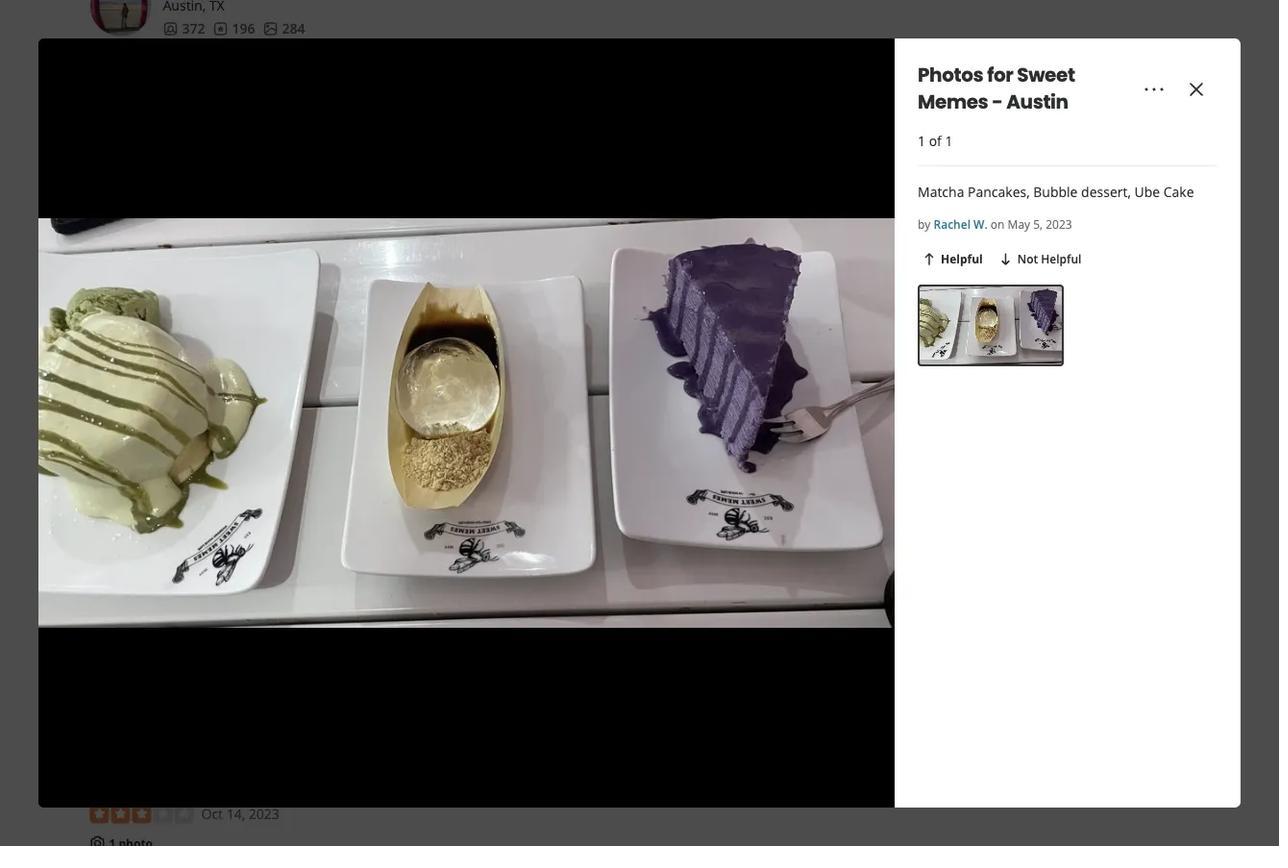 Task type: locate. For each thing, give the bounding box(es) containing it.
0 vertical spatial you
[[220, 224, 243, 243]]

desserts,
[[329, 340, 385, 358]]

soufflé
[[597, 282, 640, 300]]

1 vertical spatial it
[[223, 301, 231, 320]]

use.
[[271, 205, 296, 224]]

the down number
[[524, 263, 544, 281]]

2023 right 5,
[[1046, 216, 1073, 232]]

1 horizontal spatial on
[[991, 216, 1005, 232]]

recommend.
[[580, 340, 660, 358]]

2 vertical spatial of
[[187, 340, 200, 358]]

is left ready,
[[411, 205, 420, 224]]

for left you!
[[489, 340, 507, 358]]

really
[[432, 282, 466, 300]]

1 horizontal spatial order
[[498, 205, 533, 224]]

place
[[452, 340, 485, 358]]

14,
[[227, 805, 245, 823]]

is up pretty at the top of page
[[164, 186, 174, 204]]

when
[[300, 205, 337, 224]]

helpful right not
[[1042, 251, 1082, 267]]

and inside the service is basically automated when it comes to taking orders. you order off of a touchscreen menu that's pretty simple to use. when your order is ready, your order number will get announced and a staff will hand you your food.
[[90, 224, 114, 243]]

if you are a fan of unique and yummy desserts, this is the place for you! 11/10 recommend.
[[90, 340, 660, 358]]

on right w.
[[991, 216, 1005, 232]]

reviews element
[[213, 19, 255, 38]]

dessert,
[[1082, 182, 1132, 200]]

0 vertical spatial for
[[988, 62, 1014, 88]]

will left the "get"
[[591, 205, 611, 224]]

3 star rating image
[[90, 804, 194, 824]]

to left taking
[[401, 186, 413, 204]]

to down automated on the left top of the page
[[254, 205, 267, 224]]

is right this
[[415, 340, 425, 358]]

a left "staff"
[[117, 224, 125, 243]]

0 vertical spatial the
[[524, 263, 544, 281]]

0 horizontal spatial 1
[[918, 131, 926, 150]]

24 close v2 image
[[1186, 78, 1209, 101]]

0 horizontal spatial it
[[223, 301, 231, 320]]

0 horizontal spatial helpful
[[941, 251, 983, 267]]

the up have
[[90, 263, 113, 281]]

photos for sweet memes - austin
[[918, 62, 1076, 115]]

a
[[610, 186, 617, 204], [117, 224, 125, 243], [118, 301, 125, 320], [152, 340, 160, 358]]

a left fan
[[152, 340, 160, 358]]

yet
[[200, 301, 219, 320]]

order
[[535, 186, 570, 204], [372, 205, 407, 224], [498, 205, 533, 224]]

you
[[220, 224, 243, 243], [102, 340, 125, 358]]

number
[[537, 205, 587, 224]]

the inside the service is basically automated when it comes to taking orders. you order off of a touchscreen menu that's pretty simple to use. when your order is ready, your order number will get announced and a staff will hand you your food.
[[90, 186, 113, 204]]

not helpful button
[[995, 247, 1086, 271]]

was down have
[[90, 301, 114, 320]]

1 vertical spatial the
[[523, 282, 543, 300]]

for
[[988, 62, 1014, 88], [489, 340, 507, 358]]

0 vertical spatial will
[[591, 205, 611, 224]]

austin
[[1007, 88, 1069, 115]]

0 vertical spatial 2023
[[1046, 216, 1073, 232]]

0 horizontal spatial your
[[246, 224, 275, 243]]

2023
[[1046, 216, 1073, 232], [249, 805, 280, 823]]

and down including
[[335, 301, 359, 320]]

0 vertical spatial it
[[344, 186, 353, 204]]

1 vertical spatial 2023
[[249, 805, 280, 823]]

0 horizontal spatial you
[[102, 340, 125, 358]]

1 of 1
[[918, 131, 953, 150]]

the
[[90, 186, 113, 204], [90, 263, 113, 281]]

the
[[524, 263, 544, 281], [523, 282, 543, 300], [428, 340, 449, 358]]

2023 right 14,
[[249, 805, 280, 823]]

basically
[[177, 186, 230, 204]]

it right when
[[344, 186, 353, 204]]

menu
[[90, 205, 127, 224], [117, 263, 153, 281], [548, 263, 585, 281]]

you right if at the left top of the page
[[102, 340, 125, 358]]

awesome.
[[265, 263, 328, 281]]

dessert
[[199, 282, 245, 300]]

is
[[164, 186, 174, 204], [411, 205, 420, 224], [157, 263, 167, 281], [384, 263, 394, 281], [415, 340, 425, 358]]

the left service
[[90, 186, 113, 204]]

0 horizontal spatial 2023
[[249, 805, 280, 823]]

1 was from the left
[[90, 301, 114, 320]]

serving
[[151, 301, 197, 320]]

helpful
[[941, 251, 983, 267], [1042, 251, 1082, 267]]

bubble
[[1034, 182, 1078, 200]]

the menu is so diverse and awesome. my goal is to try everything on the menu eventually. they have every asian dessert imaginable, including boba. i really enjoyed the matcha soufflé pancakes. it was a big serving yet it was light, fluffy, and savory.
[[90, 263, 718, 320]]

0 vertical spatial the
[[90, 186, 113, 204]]

of down memes
[[930, 131, 942, 150]]

when
[[306, 186, 341, 204]]

memes
[[918, 88, 989, 115]]

1 vertical spatial will
[[160, 224, 180, 243]]

your down comes
[[340, 205, 369, 224]]

by rachel w. on may 5, 2023
[[918, 216, 1073, 232]]

1 vertical spatial on
[[504, 263, 520, 281]]

1 horizontal spatial you
[[220, 224, 243, 243]]

order up number
[[535, 186, 570, 204]]

to inside the menu is so diverse and awesome. my goal is to try everything on the menu eventually. they have every asian dessert imaginable, including boba. i really enjoyed the matcha soufflé pancakes. it was a big serving yet it was light, fluffy, and savory.
[[397, 263, 410, 281]]

fluffy,
[[296, 301, 332, 320]]

1 horizontal spatial of
[[594, 186, 607, 204]]

0 horizontal spatial of
[[187, 340, 200, 358]]

i
[[424, 282, 428, 300]]

1 vertical spatial for
[[489, 340, 507, 358]]

2 horizontal spatial of
[[930, 131, 942, 150]]

to left try
[[397, 263, 410, 281]]

2 horizontal spatial order
[[535, 186, 570, 204]]

372
[[182, 19, 205, 38]]

for inside 'photos for sweet memes - austin'
[[988, 62, 1014, 88]]

w.
[[974, 216, 988, 232]]

of right the off
[[594, 186, 607, 204]]

asian
[[161, 282, 195, 300]]

of right fan
[[187, 340, 200, 358]]

and left "staff"
[[90, 224, 114, 243]]

unique
[[203, 340, 247, 358]]

1 horizontal spatial it
[[344, 186, 353, 204]]

the for the service is basically automated when it comes to taking orders. you order off of a touchscreen menu that's pretty simple to use. when your order is ready, your order number will get announced and a staff will hand you your food.
[[90, 186, 113, 204]]

-
[[993, 88, 1003, 115]]

you down simple at the left
[[220, 224, 243, 243]]

2 helpful from the left
[[1042, 251, 1082, 267]]

oct
[[201, 805, 223, 823]]

1 horizontal spatial 1
[[946, 131, 953, 150]]

2 1 from the left
[[946, 131, 953, 150]]

1 helpful from the left
[[941, 251, 983, 267]]

helpful right 16 helpful v2 image
[[941, 251, 983, 267]]

on up enjoyed
[[504, 263, 520, 281]]

including
[[325, 282, 382, 300]]

it right yet
[[223, 301, 231, 320]]

the for the menu is so diverse and awesome. my goal is to try everything on the menu eventually. they have every asian dessert imaginable, including boba. i really enjoyed the matcha soufflé pancakes. it was a big serving yet it was light, fluffy, and savory.
[[90, 263, 113, 281]]

of
[[930, 131, 942, 150], [594, 186, 607, 204], [187, 340, 200, 358]]

to
[[401, 186, 413, 204], [254, 205, 267, 224], [397, 263, 410, 281]]

off
[[573, 186, 590, 204]]

1 vertical spatial you
[[102, 340, 125, 358]]

on
[[991, 216, 1005, 232], [504, 263, 520, 281]]

the left place
[[428, 340, 449, 358]]

1 horizontal spatial for
[[988, 62, 1014, 88]]

this
[[388, 340, 411, 358]]

1 horizontal spatial was
[[234, 301, 259, 320]]

16 review v2 image
[[213, 21, 228, 36]]

are
[[128, 340, 149, 358]]

0 horizontal spatial was
[[90, 301, 114, 320]]

1 the from the top
[[90, 186, 113, 204]]

1 horizontal spatial helpful
[[1042, 251, 1082, 267]]

0 horizontal spatial will
[[160, 224, 180, 243]]

for left sweet
[[988, 62, 1014, 88]]

2 vertical spatial to
[[397, 263, 410, 281]]

2 the from the top
[[90, 263, 113, 281]]

it inside the service is basically automated when it comes to taking orders. you order off of a touchscreen menu that's pretty simple to use. when your order is ready, your order number will get announced and a staff will hand you your food.
[[344, 186, 353, 204]]

your down orders.
[[466, 205, 495, 224]]

so
[[170, 263, 185, 281]]

food.
[[278, 224, 311, 243]]

0 vertical spatial of
[[930, 131, 942, 150]]

was left light,
[[234, 301, 259, 320]]

1 vertical spatial the
[[90, 263, 113, 281]]

the inside the menu is so diverse and awesome. my goal is to try everything on the menu eventually. they have every asian dessert imaginable, including boba. i really enjoyed the matcha soufflé pancakes. it was a big serving yet it was light, fluffy, and savory.
[[90, 263, 113, 281]]

a up the "get"
[[610, 186, 617, 204]]

will down pretty at the top of page
[[160, 224, 180, 243]]

will
[[591, 205, 611, 224], [160, 224, 180, 243]]

goal
[[354, 263, 381, 281]]

1
[[918, 131, 926, 150], [946, 131, 953, 150]]

1 vertical spatial of
[[594, 186, 607, 204]]

a inside the menu is so diverse and awesome. my goal is to try everything on the menu eventually. they have every asian dessert imaginable, including boba. i really enjoyed the matcha soufflé pancakes. it was a big serving yet it was light, fluffy, and savory.
[[118, 301, 125, 320]]

is right goal
[[384, 263, 394, 281]]

16 friends v2 image
[[163, 21, 178, 36]]

and up dessert
[[237, 263, 261, 281]]

order down comes
[[372, 205, 407, 224]]

automated
[[234, 186, 303, 204]]

on inside the menu is so diverse and awesome. my goal is to try everything on the menu eventually. they have every asian dessert imaginable, including boba. i really enjoyed the matcha soufflé pancakes. it was a big serving yet it was light, fluffy, and savory.
[[504, 263, 520, 281]]

service
[[117, 186, 160, 204]]

2 was from the left
[[234, 301, 259, 320]]

your down use.
[[246, 224, 275, 243]]

was
[[90, 301, 114, 320], [234, 301, 259, 320]]

order down you
[[498, 205, 533, 224]]

not
[[1018, 251, 1039, 267]]

0 vertical spatial on
[[991, 216, 1005, 232]]

1 horizontal spatial will
[[591, 205, 611, 224]]

photo of rachel w. image
[[90, 0, 151, 36]]

16 helpful v2 image
[[922, 252, 938, 267]]

1 horizontal spatial your
[[340, 205, 369, 224]]

menu up every
[[117, 263, 153, 281]]

simple
[[209, 205, 251, 224]]

menu down service
[[90, 205, 127, 224]]

0 horizontal spatial on
[[504, 263, 520, 281]]

cake
[[1164, 182, 1195, 200]]

a left big
[[118, 301, 125, 320]]

the left matcha
[[523, 282, 543, 300]]

2 vertical spatial the
[[428, 340, 449, 358]]



Task type: describe. For each thing, give the bounding box(es) containing it.
pancakes,
[[968, 182, 1030, 200]]

0 horizontal spatial for
[[489, 340, 507, 358]]

staff
[[128, 224, 156, 243]]

photos
[[918, 62, 984, 88]]

you inside the service is basically automated when it comes to taking orders. you order off of a touchscreen menu that's pretty simple to use. when your order is ready, your order number will get announced and a staff will hand you your food.
[[220, 224, 243, 243]]

5,
[[1034, 216, 1043, 232]]

enjoyed
[[469, 282, 519, 300]]

not helpful
[[1018, 251, 1082, 267]]

and right unique
[[251, 340, 275, 358]]

by
[[918, 216, 931, 232]]

that's
[[130, 205, 165, 224]]

rachel w. link
[[934, 216, 988, 232]]

savory.
[[363, 301, 407, 320]]

1 horizontal spatial 2023
[[1046, 216, 1073, 232]]

may
[[1008, 216, 1031, 232]]

orders.
[[459, 186, 504, 204]]

it inside the menu is so diverse and awesome. my goal is to try everything on the menu eventually. they have every asian dessert imaginable, including boba. i really enjoyed the matcha soufflé pancakes. it was a big serving yet it was light, fluffy, and savory.
[[223, 301, 231, 320]]

announced
[[638, 205, 709, 224]]

pancakes.
[[643, 282, 706, 300]]

fan
[[163, 340, 184, 358]]

matcha pancakes, bubble dessert, ube cake
[[918, 182, 1195, 200]]

sweet
[[1018, 62, 1076, 88]]

16 photos v2 image
[[263, 21, 278, 36]]

have
[[90, 282, 120, 300]]

diverse
[[188, 263, 234, 281]]

every
[[123, 282, 158, 300]]

16 camera v2 image
[[90, 835, 105, 846]]

0 vertical spatial to
[[401, 186, 413, 204]]

light,
[[262, 301, 293, 320]]

pretty
[[168, 205, 206, 224]]

imaginable,
[[249, 282, 321, 300]]

taking
[[417, 186, 455, 204]]

get
[[615, 205, 635, 224]]

if
[[90, 340, 98, 358]]

oct 14, 2023
[[201, 805, 280, 823]]

is left so
[[157, 263, 167, 281]]

helpful button
[[918, 247, 987, 271]]

try
[[414, 263, 431, 281]]

16 nothelpful v2 image
[[999, 252, 1014, 267]]

you
[[507, 186, 531, 204]]

1 vertical spatial to
[[254, 205, 267, 224]]

eventually.
[[588, 263, 656, 281]]

menu up matcha
[[548, 263, 585, 281]]

friends element
[[163, 19, 205, 38]]

yummy
[[278, 340, 325, 358]]

1 1 from the left
[[918, 131, 926, 150]]

boba.
[[385, 282, 421, 300]]

matcha
[[547, 282, 594, 300]]

the service is basically automated when it comes to taking orders. you order off of a touchscreen menu that's pretty simple to use. when your order is ready, your order number will get announced and a staff will hand you your food.
[[90, 186, 709, 243]]

0 horizontal spatial order
[[372, 205, 407, 224]]

you!
[[510, 340, 537, 358]]

matcha
[[918, 182, 965, 200]]

comes
[[356, 186, 397, 204]]

ube
[[1135, 182, 1161, 200]]

ready,
[[424, 205, 463, 224]]

rachel
[[934, 216, 971, 232]]

of inside the service is basically automated when it comes to taking orders. you order off of a touchscreen menu that's pretty simple to use. when your order is ready, your order number will get announced and a staff will hand you your food.
[[594, 186, 607, 204]]

196
[[232, 19, 255, 38]]

touchscreen
[[621, 186, 699, 204]]

menu inside the service is basically automated when it comes to taking orders. you order off of a touchscreen menu that's pretty simple to use. when your order is ready, your order number will get announced and a staff will hand you your food.
[[90, 205, 127, 224]]

my
[[332, 263, 351, 281]]

it
[[710, 282, 718, 300]]

big
[[129, 301, 148, 320]]

hand
[[184, 224, 216, 243]]

11/10
[[541, 340, 576, 358]]

everything
[[434, 263, 501, 281]]

284
[[282, 19, 305, 38]]

2 horizontal spatial your
[[466, 205, 495, 224]]

menu image
[[1143, 78, 1166, 101]]

they
[[659, 263, 689, 281]]

photos element
[[263, 19, 305, 38]]



Task type: vqa. For each thing, say whether or not it's contained in the screenshot.
no
no



